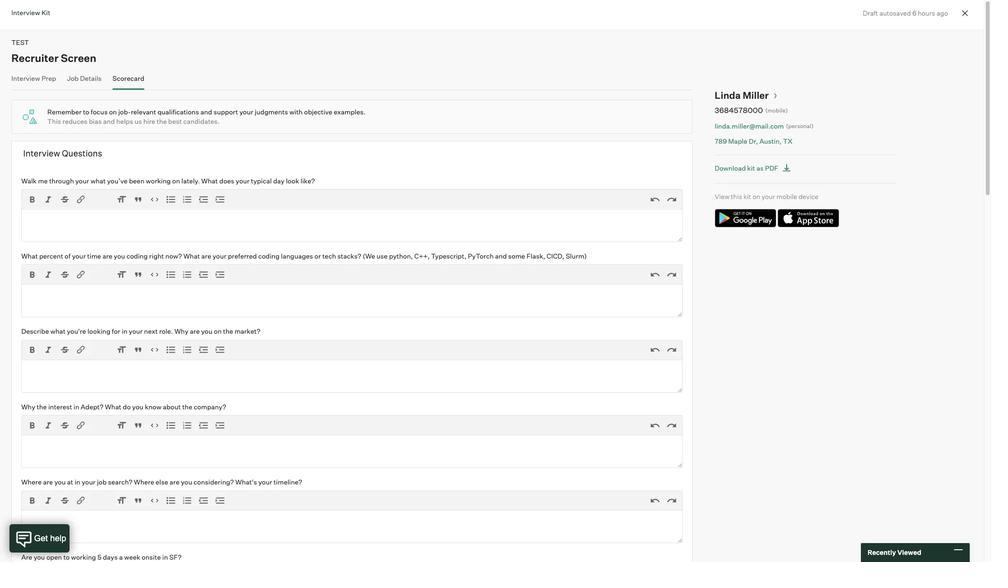 Task type: vqa. For each thing, say whether or not it's contained in the screenshot.
per corresponding to Source
no



Task type: describe. For each thing, give the bounding box(es) containing it.
else
[[156, 478, 168, 487]]

use
[[377, 252, 388, 260]]

what left percent
[[21, 252, 38, 260]]

1 vertical spatial what
[[50, 328, 66, 336]]

are right time
[[103, 252, 112, 260]]

this
[[47, 117, 61, 125]]

open
[[46, 554, 62, 562]]

about
[[163, 403, 181, 411]]

scorecard link
[[112, 74, 144, 88]]

kit inside "link"
[[748, 164, 755, 172]]

a
[[119, 554, 123, 562]]

for
[[112, 328, 120, 336]]

are right else
[[170, 478, 180, 487]]

linda.miller@mail.com
[[715, 122, 784, 130]]

interest
[[48, 403, 72, 411]]

interview questions
[[23, 148, 102, 159]]

on left lately.
[[172, 177, 180, 185]]

0 horizontal spatial working
[[71, 554, 96, 562]]

relevant
[[131, 108, 156, 116]]

789 maple dr, austin, tx link
[[715, 137, 833, 146]]

been
[[129, 177, 144, 185]]

looking
[[88, 328, 110, 336]]

1 vertical spatial why
[[21, 403, 35, 411]]

linda.miller@mail.com link
[[715, 121, 784, 131]]

the right about
[[182, 403, 192, 411]]

what's
[[235, 478, 257, 487]]

austin,
[[760, 137, 782, 145]]

languages
[[281, 252, 313, 260]]

your left preferred
[[213, 252, 227, 260]]

objective
[[304, 108, 332, 116]]

your inside remember to focus on job-relevant qualifications and support your judgments with objective examples. this reduces bias and helps us hire the best candidates.
[[240, 108, 253, 116]]

(mobile)
[[766, 107, 788, 114]]

you right do
[[132, 403, 143, 411]]

questions
[[62, 148, 102, 159]]

3684578000
[[715, 106, 763, 115]]

describe
[[21, 328, 49, 336]]

focus
[[91, 108, 108, 116]]

you left market?
[[201, 328, 212, 336]]

know
[[145, 403, 161, 411]]

some
[[508, 252, 525, 260]]

scorecard
[[112, 74, 144, 82]]

your right 'does'
[[236, 177, 250, 185]]

through
[[49, 177, 74, 185]]

c++,
[[414, 252, 430, 260]]

look
[[286, 177, 299, 185]]

interview prep
[[11, 74, 56, 82]]

describe what you're looking for in your next role. why are you on the market?
[[21, 328, 260, 336]]

kit
[[41, 9, 50, 17]]

1 horizontal spatial why
[[174, 328, 188, 336]]

you right are
[[34, 554, 45, 562]]

you right else
[[181, 478, 192, 487]]

next
[[144, 328, 158, 336]]

2 coding from the left
[[258, 252, 280, 260]]

1 horizontal spatial and
[[201, 108, 212, 116]]

0 vertical spatial what
[[91, 177, 106, 185]]

like?
[[301, 177, 315, 185]]

(personal)
[[786, 122, 814, 129]]

recruiter screen
[[11, 51, 96, 64]]

right
[[149, 252, 164, 260]]

device
[[799, 192, 819, 200]]

1 coding from the left
[[127, 252, 148, 260]]

week
[[124, 554, 140, 562]]

dr,
[[749, 137, 758, 145]]

candidates.
[[183, 117, 220, 125]]

1 vertical spatial and
[[103, 117, 115, 125]]

your left next
[[129, 328, 143, 336]]

2 where from the left
[[134, 478, 154, 487]]

sf?
[[169, 554, 182, 562]]

interview for interview questions
[[23, 148, 60, 159]]

download kit as pdf link
[[715, 162, 794, 174]]

where are you at in your job search? where else are you considering? what's your timeline?
[[21, 478, 302, 487]]

autosaved
[[880, 9, 911, 17]]

adept?
[[81, 403, 103, 411]]

interview prep link
[[11, 74, 56, 88]]

2 vertical spatial and
[[495, 252, 507, 260]]

pytorch
[[468, 252, 494, 260]]

slurm)
[[566, 252, 587, 260]]

you right time
[[114, 252, 125, 260]]

on right this
[[753, 192, 761, 200]]

viewed
[[898, 549, 922, 557]]

job-
[[118, 108, 131, 116]]

flask,
[[527, 252, 545, 260]]

days
[[103, 554, 118, 562]]

company?
[[194, 403, 226, 411]]

percent
[[39, 252, 63, 260]]

are
[[21, 554, 32, 562]]

interview for interview prep
[[11, 74, 40, 82]]

of
[[65, 252, 71, 260]]

job
[[67, 74, 79, 82]]

your right the what's
[[258, 478, 272, 487]]

on left market?
[[214, 328, 222, 336]]

search?
[[108, 478, 133, 487]]

remember
[[47, 108, 82, 116]]

does
[[219, 177, 234, 185]]



Task type: locate. For each thing, give the bounding box(es) containing it.
or
[[315, 252, 321, 260]]

role.
[[159, 328, 173, 336]]

download kit as pdf
[[715, 164, 779, 172]]

typical
[[251, 177, 272, 185]]

0 vertical spatial interview
[[11, 9, 40, 17]]

0 horizontal spatial where
[[21, 478, 42, 487]]

the inside remember to focus on job-relevant qualifications and support your judgments with objective examples. this reduces bias and helps us hire the best candidates.
[[157, 117, 167, 125]]

and down focus
[[103, 117, 115, 125]]

0 vertical spatial working
[[146, 177, 171, 185]]

where left else
[[134, 478, 154, 487]]

remember to focus on job-relevant qualifications and support your judgments with objective examples. this reduces bias and helps us hire the best candidates.
[[47, 108, 366, 125]]

your
[[240, 108, 253, 116], [75, 177, 89, 185], [236, 177, 250, 185], [762, 192, 775, 200], [72, 252, 86, 260], [213, 252, 227, 260], [129, 328, 143, 336], [82, 478, 96, 487], [258, 478, 272, 487]]

market?
[[235, 328, 260, 336]]

what left do
[[105, 403, 121, 411]]

kit left as
[[748, 164, 755, 172]]

where left at
[[21, 478, 42, 487]]

you've
[[107, 177, 128, 185]]

2 horizontal spatial and
[[495, 252, 507, 260]]

this
[[731, 192, 742, 200]]

1 horizontal spatial working
[[146, 177, 171, 185]]

python,
[[389, 252, 413, 260]]

interview for interview kit
[[11, 9, 40, 17]]

recruiter
[[11, 51, 59, 64]]

interview inside interview prep link
[[11, 74, 40, 82]]

draft
[[863, 9, 878, 17]]

2 vertical spatial interview
[[23, 148, 60, 159]]

do
[[123, 403, 131, 411]]

0 horizontal spatial what
[[50, 328, 66, 336]]

timeline?
[[274, 478, 302, 487]]

1 horizontal spatial to
[[83, 108, 89, 116]]

you left at
[[54, 478, 66, 487]]

what left 'does'
[[201, 177, 218, 185]]

preferred
[[228, 252, 257, 260]]

in left sf?
[[162, 554, 168, 562]]

close image
[[960, 8, 971, 19]]

now?
[[165, 252, 182, 260]]

recently viewed
[[868, 549, 922, 557]]

interview up me
[[23, 148, 60, 159]]

linda.miller@mail.com (personal)
[[715, 122, 814, 130]]

0 vertical spatial kit
[[748, 164, 755, 172]]

miller
[[743, 89, 769, 101]]

your right the of
[[72, 252, 86, 260]]

job
[[97, 478, 107, 487]]

you're
[[67, 328, 86, 336]]

qualifications
[[158, 108, 199, 116]]

your left the mobile
[[762, 192, 775, 200]]

day
[[273, 177, 285, 185]]

your left job
[[82, 478, 96, 487]]

prep
[[41, 74, 56, 82]]

in right for
[[122, 328, 127, 336]]

0 horizontal spatial and
[[103, 117, 115, 125]]

and
[[201, 108, 212, 116], [103, 117, 115, 125], [495, 252, 507, 260]]

walk me through your what you've been working on lately. what does your typical day look like?
[[21, 177, 315, 185]]

on inside remember to focus on job-relevant qualifications and support your judgments with objective examples. this reduces bias and helps us hire the best candidates.
[[109, 108, 117, 116]]

what left the you've
[[91, 177, 106, 185]]

0 vertical spatial to
[[83, 108, 89, 116]]

0 horizontal spatial coding
[[127, 252, 148, 260]]

and up candidates.
[[201, 108, 212, 116]]

why the interest in adept? what do you know about the company?
[[21, 403, 226, 411]]

why
[[174, 328, 188, 336], [21, 403, 35, 411]]

you
[[114, 252, 125, 260], [201, 328, 212, 336], [132, 403, 143, 411], [54, 478, 66, 487], [181, 478, 192, 487], [34, 554, 45, 562]]

mobile
[[777, 192, 797, 200]]

the right hire
[[157, 117, 167, 125]]

coding right preferred
[[258, 252, 280, 260]]

coding left the right
[[127, 252, 148, 260]]

job details link
[[67, 74, 102, 88]]

are right role.
[[190, 328, 200, 336]]

(we
[[363, 252, 375, 260]]

working right been
[[146, 177, 171, 185]]

in
[[122, 328, 127, 336], [74, 403, 79, 411], [75, 478, 80, 487], [162, 554, 168, 562]]

hours
[[918, 9, 936, 17]]

with
[[290, 108, 303, 116]]

working
[[146, 177, 171, 185], [71, 554, 96, 562]]

1 vertical spatial working
[[71, 554, 96, 562]]

kit right this
[[744, 192, 751, 200]]

the
[[157, 117, 167, 125], [223, 328, 233, 336], [37, 403, 47, 411], [182, 403, 192, 411]]

why right role.
[[174, 328, 188, 336]]

5
[[97, 554, 101, 562]]

job details
[[67, 74, 102, 82]]

time
[[87, 252, 101, 260]]

to right open on the left of page
[[63, 554, 70, 562]]

linda miller link
[[715, 89, 778, 101]]

your right through
[[75, 177, 89, 185]]

tech
[[322, 252, 336, 260]]

draft autosaved 6 hours ago
[[863, 9, 948, 17]]

interview down recruiter
[[11, 74, 40, 82]]

your right support
[[240, 108, 253, 116]]

1 horizontal spatial what
[[91, 177, 106, 185]]

linda miller 3684578000 (mobile)
[[715, 89, 788, 115]]

are left at
[[43, 478, 53, 487]]

on left job-
[[109, 108, 117, 116]]

1 vertical spatial to
[[63, 554, 70, 562]]

on
[[109, 108, 117, 116], [172, 177, 180, 185], [753, 192, 761, 200], [214, 328, 222, 336]]

working left 5
[[71, 554, 96, 562]]

and left some
[[495, 252, 507, 260]]

kit
[[748, 164, 755, 172], [744, 192, 751, 200]]

hire
[[143, 117, 155, 125]]

to
[[83, 108, 89, 116], [63, 554, 70, 562]]

in right at
[[75, 478, 80, 487]]

0 horizontal spatial why
[[21, 403, 35, 411]]

1 horizontal spatial where
[[134, 478, 154, 487]]

1 horizontal spatial coding
[[258, 252, 280, 260]]

0 vertical spatial why
[[174, 328, 188, 336]]

at
[[67, 478, 73, 487]]

None text field
[[21, 209, 683, 242], [21, 360, 683, 393], [21, 435, 683, 469], [21, 511, 683, 544], [21, 209, 683, 242], [21, 360, 683, 393], [21, 435, 683, 469], [21, 511, 683, 544]]

0 vertical spatial and
[[201, 108, 212, 116]]

0 horizontal spatial to
[[63, 554, 70, 562]]

lately.
[[182, 177, 200, 185]]

screen
[[61, 51, 96, 64]]

what left you're
[[50, 328, 66, 336]]

coding
[[127, 252, 148, 260], [258, 252, 280, 260]]

onsite
[[142, 554, 161, 562]]

789 maple dr, austin, tx
[[715, 137, 793, 145]]

to inside remember to focus on job-relevant qualifications and support your judgments with objective examples. this reduces bias and helps us hire the best candidates.
[[83, 108, 89, 116]]

1 where from the left
[[21, 478, 42, 487]]

1 vertical spatial kit
[[744, 192, 751, 200]]

interview left kit
[[11, 9, 40, 17]]

test
[[11, 38, 29, 46]]

what percent of your time are you coding right now? what are your preferred coding languages or tech stacks? (we use python, c++, typescript, pytorch and some flask, cicd, slurm)
[[21, 252, 587, 260]]

me
[[38, 177, 48, 185]]

None text field
[[21, 285, 683, 318]]

6
[[913, 9, 917, 17]]

view this kit on your mobile device
[[715, 192, 819, 200]]

1 vertical spatial interview
[[11, 74, 40, 82]]

to left focus
[[83, 108, 89, 116]]

as
[[757, 164, 764, 172]]

the left interest on the bottom left of page
[[37, 403, 47, 411]]

cicd,
[[547, 252, 565, 260]]

in left adept?
[[74, 403, 79, 411]]

maple
[[729, 137, 748, 145]]

ago
[[937, 9, 948, 17]]

considering?
[[194, 478, 234, 487]]

what right now?
[[183, 252, 200, 260]]

the left market?
[[223, 328, 233, 336]]

reduces
[[62, 117, 87, 125]]

are right now?
[[201, 252, 211, 260]]

why left interest on the bottom left of page
[[21, 403, 35, 411]]

stacks?
[[338, 252, 361, 260]]



